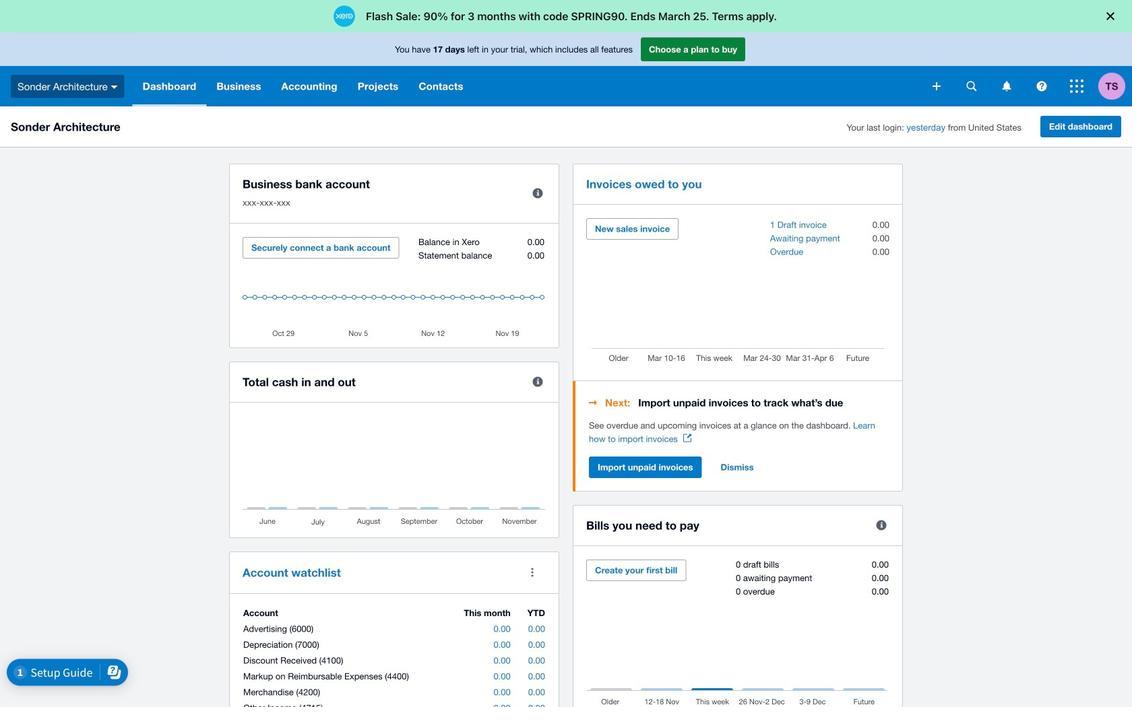 Task type: locate. For each thing, give the bounding box(es) containing it.
1 svg image from the left
[[1003, 81, 1012, 91]]

accounts watchlist options image
[[519, 560, 546, 587]]

empty state of the bills widget with a 'create your first bill' button and an unpopulated column graph. image
[[587, 560, 890, 708]]

banner
[[0, 32, 1133, 107]]

1 horizontal spatial svg image
[[1037, 81, 1047, 91]]

heading
[[589, 395, 890, 411]]

svg image
[[1003, 81, 1012, 91], [1037, 81, 1047, 91]]

svg image
[[1071, 80, 1084, 93], [967, 81, 977, 91], [933, 82, 941, 90], [111, 85, 118, 89]]

panel body document
[[589, 419, 890, 446], [589, 419, 890, 446]]

0 horizontal spatial svg image
[[1003, 81, 1012, 91]]

opens in a new tab image
[[684, 434, 692, 443]]

dialog
[[0, 0, 1133, 32]]



Task type: describe. For each thing, give the bounding box(es) containing it.
2 svg image from the left
[[1037, 81, 1047, 91]]

empty state bank feed widget with a tooltip explaining the feature. includes a 'securely connect a bank account' button and a data-less flat line graph marking four weekly dates, indicating future account balance tracking. image
[[243, 237, 546, 338]]

empty state widget for the total cash in and out feature, displaying a column graph summarising bank transaction data as total money in versus total money out across all connected bank accounts, enabling a visual comparison of the two amounts. image
[[243, 417, 546, 528]]



Task type: vqa. For each thing, say whether or not it's contained in the screenshot.
Contacts dropdown button
no



